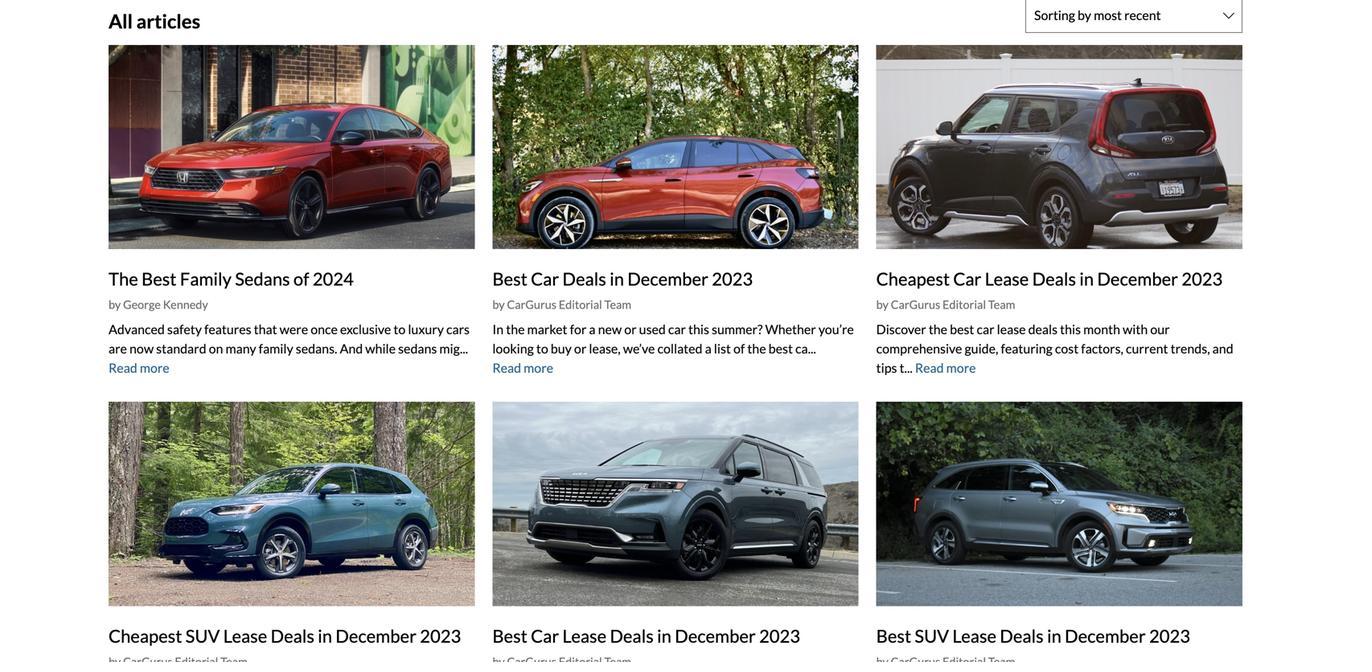 Task type: describe. For each thing, give the bounding box(es) containing it.
best for best car deals in december 2023
[[493, 269, 528, 290]]

by cargurus editorial team for cheapest
[[877, 298, 1016, 312]]

sedans.
[[296, 341, 337, 357]]

mig...
[[440, 341, 468, 357]]

best car deals in december 2023 link
[[493, 269, 753, 290]]

market
[[527, 322, 568, 338]]

to inside advanced safety features that were once exclusive to luxury cars are now standard on many family sedans. and while sedans mig... read more
[[394, 322, 406, 338]]

and
[[1213, 341, 1234, 357]]

cars
[[447, 322, 470, 338]]

best suv lease deals in december 2023 link
[[877, 626, 1191, 647]]

cheapest suv lease deals in december 2023
[[109, 626, 461, 647]]

buy
[[551, 341, 572, 357]]

deals for best suv lease deals in december 2023
[[1000, 626, 1044, 647]]

best inside 'in the market for a new or used car this summer? whether you're looking to buy or lease, we've collated a list of the best ca... read more'
[[769, 341, 793, 357]]

all
[[109, 10, 133, 33]]

car for best car deals in december 2023
[[531, 269, 559, 290]]

features
[[204, 322, 251, 338]]

lease,
[[589, 341, 621, 357]]

car inside 'in the market for a new or used car this summer? whether you're looking to buy or lease, we've collated a list of the best ca... read more'
[[668, 322, 686, 338]]

exclusive
[[340, 322, 391, 338]]

cheapest car lease deals in december 2023 link
[[877, 269, 1223, 290]]

deals for best car lease deals in december 2023
[[610, 626, 654, 647]]

month
[[1084, 322, 1121, 338]]

december for cheapest suv lease deals in december 2023
[[336, 626, 417, 647]]

sedans
[[398, 341, 437, 357]]

suv for cheapest
[[186, 626, 220, 647]]

cheapest for cheapest car lease deals in december 2023
[[877, 269, 950, 290]]

best suv lease deals in december 2023
[[877, 626, 1191, 647]]

the best family sedans of 2024
[[109, 269, 354, 290]]

discover the best car lease deals this month with our comprehensive guide, featuring cost factors, current trends, and tips t...
[[877, 322, 1234, 376]]

december for cheapest car lease deals in december 2023
[[1098, 269, 1179, 290]]

1 vertical spatial a
[[705, 341, 712, 357]]

the best family sedans of 2024 link
[[109, 269, 354, 290]]

factors,
[[1081, 341, 1124, 357]]

ca...
[[796, 341, 816, 357]]

cost
[[1055, 341, 1079, 357]]

this inside discover the best car lease deals this month with our comprehensive guide, featuring cost factors, current trends, and tips t...
[[1060, 322, 1081, 338]]

best inside discover the best car lease deals this month with our comprehensive guide, featuring cost factors, current trends, and tips t...
[[950, 322, 975, 338]]

by for best car deals in december 2023
[[493, 298, 505, 312]]

lease
[[997, 322, 1026, 338]]

in for cheapest car lease deals in december 2023
[[1080, 269, 1094, 290]]

trends,
[[1171, 341, 1210, 357]]

that
[[254, 322, 277, 338]]

list
[[714, 341, 731, 357]]

the
[[109, 269, 138, 290]]

of inside 'in the market for a new or used car this summer? whether you're looking to buy or lease, we've collated a list of the best ca... read more'
[[734, 341, 745, 357]]

2023 for cheapest suv lease deals in december 2023
[[420, 626, 461, 647]]

december for best suv lease deals in december 2023
[[1065, 626, 1146, 647]]

best car lease deals in december 2023 link
[[493, 626, 801, 647]]

car for cheapest car lease deals in december 2023
[[954, 269, 982, 290]]

advanced safety features that were once exclusive to luxury cars are now standard on many family sedans. and while sedans mig... read more
[[109, 322, 470, 376]]

1 horizontal spatial the
[[748, 341, 766, 357]]

cargurus for best
[[507, 298, 557, 312]]

discover
[[877, 322, 927, 338]]

are
[[109, 341, 127, 357]]

car for best car lease deals in december 2023
[[531, 626, 559, 647]]

cheapest car lease deals in december 2023
[[877, 269, 1223, 290]]

the for discover
[[929, 322, 948, 338]]

collated
[[658, 341, 703, 357]]

cheapest car lease deals in december 2023 image
[[877, 45, 1243, 250]]

standard
[[156, 341, 206, 357]]

in for best car lease deals in december 2023
[[657, 626, 672, 647]]

deals for cheapest car lease deals in december 2023
[[1033, 269, 1076, 290]]

with
[[1123, 322, 1148, 338]]

by for cheapest car lease deals in december 2023
[[877, 298, 889, 312]]

you're
[[819, 322, 854, 338]]

read more link for the
[[109, 361, 170, 376]]

for
[[570, 322, 587, 338]]

read inside advanced safety features that were once exclusive to luxury cars are now standard on many family sedans. and while sedans mig... read more
[[109, 361, 137, 376]]

featuring
[[1001, 341, 1053, 357]]

current
[[1126, 341, 1169, 357]]

looking
[[493, 341, 534, 357]]



Task type: vqa. For each thing, say whether or not it's contained in the screenshot.
the APR
no



Task type: locate. For each thing, give the bounding box(es) containing it.
read
[[109, 361, 137, 376], [493, 361, 521, 376], [915, 361, 944, 376]]

0 horizontal spatial by cargurus editorial team
[[493, 298, 632, 312]]

read down looking
[[493, 361, 521, 376]]

more down the buy
[[524, 361, 554, 376]]

1 horizontal spatial more
[[524, 361, 554, 376]]

by cargurus editorial team up discover
[[877, 298, 1016, 312]]

1 vertical spatial cheapest
[[109, 626, 182, 647]]

team
[[605, 298, 632, 312], [989, 298, 1016, 312]]

1 horizontal spatial a
[[705, 341, 712, 357]]

cheapest suv lease deals in december 2023 link
[[109, 626, 461, 647]]

read more
[[915, 361, 976, 376]]

lease for cheapest suv lease deals in december 2023
[[223, 626, 267, 647]]

best for best car lease deals in december 2023
[[493, 626, 528, 647]]

the down summer? at the right
[[748, 341, 766, 357]]

best for best suv lease deals in december 2023
[[877, 626, 912, 647]]

0 horizontal spatial suv
[[186, 626, 220, 647]]

a right for
[[589, 322, 596, 338]]

a left list on the right of the page
[[705, 341, 712, 357]]

best up guide,
[[950, 322, 975, 338]]

0 vertical spatial or
[[624, 322, 637, 338]]

george
[[123, 298, 161, 312]]

1 horizontal spatial car
[[977, 322, 995, 338]]

now
[[130, 341, 154, 357]]

lease for best suv lease deals in december 2023
[[953, 626, 997, 647]]

2024
[[313, 269, 354, 290]]

2 more from the left
[[524, 361, 554, 376]]

chevron down image
[[1224, 9, 1235, 22]]

by for the best family sedans of 2024
[[109, 298, 121, 312]]

0 horizontal spatial editorial
[[559, 298, 602, 312]]

cheapest
[[877, 269, 950, 290], [109, 626, 182, 647]]

1 editorial from the left
[[559, 298, 602, 312]]

more
[[140, 361, 170, 376], [524, 361, 554, 376], [947, 361, 976, 376]]

or
[[624, 322, 637, 338], [574, 341, 587, 357]]

by up discover
[[877, 298, 889, 312]]

car up guide,
[[977, 322, 995, 338]]

2 team from the left
[[989, 298, 1016, 312]]

3 read from the left
[[915, 361, 944, 376]]

2 horizontal spatial read more link
[[915, 361, 976, 376]]

read more link for cheapest
[[915, 361, 976, 376]]

1 horizontal spatial or
[[624, 322, 637, 338]]

this up the cost
[[1060, 322, 1081, 338]]

1 by from the left
[[109, 298, 121, 312]]

2023 for best car lease deals in december 2023
[[759, 626, 801, 647]]

the best family sedans of 2024 image
[[109, 45, 475, 250]]

best car lease deals in december 2023
[[493, 626, 801, 647]]

used
[[639, 322, 666, 338]]

1 horizontal spatial editorial
[[943, 298, 986, 312]]

or right 'new'
[[624, 322, 637, 338]]

car inside discover the best car lease deals this month with our comprehensive guide, featuring cost factors, current trends, and tips t...
[[977, 322, 995, 338]]

to left luxury
[[394, 322, 406, 338]]

to
[[394, 322, 406, 338], [536, 341, 548, 357]]

best
[[950, 322, 975, 338], [769, 341, 793, 357]]

in for cheapest suv lease deals in december 2023
[[318, 626, 332, 647]]

2 horizontal spatial by
[[877, 298, 889, 312]]

0 horizontal spatial by
[[109, 298, 121, 312]]

read down are
[[109, 361, 137, 376]]

new
[[598, 322, 622, 338]]

by cargurus editorial team
[[493, 298, 632, 312], [877, 298, 1016, 312]]

december for best car lease deals in december 2023
[[675, 626, 756, 647]]

3 read more link from the left
[[915, 361, 976, 376]]

1 horizontal spatial of
[[734, 341, 745, 357]]

0 vertical spatial best
[[950, 322, 975, 338]]

were
[[280, 322, 308, 338]]

articles
[[137, 10, 200, 33]]

team for deals
[[605, 298, 632, 312]]

tips
[[877, 361, 897, 376]]

0 vertical spatial of
[[294, 269, 309, 290]]

deals for cheapest suv lease deals in december 2023
[[271, 626, 315, 647]]

team for lease
[[989, 298, 1016, 312]]

0 horizontal spatial of
[[294, 269, 309, 290]]

suv
[[186, 626, 220, 647], [915, 626, 949, 647]]

0 vertical spatial a
[[589, 322, 596, 338]]

read down "comprehensive"
[[915, 361, 944, 376]]

3 by from the left
[[877, 298, 889, 312]]

the
[[506, 322, 525, 338], [929, 322, 948, 338], [748, 341, 766, 357]]

the up "comprehensive"
[[929, 322, 948, 338]]

family
[[180, 269, 232, 290]]

cheapest suv lease deals in december 2023 image
[[109, 402, 475, 607]]

cargurus for cheapest
[[891, 298, 941, 312]]

0 horizontal spatial more
[[140, 361, 170, 376]]

lease for best car lease deals in december 2023
[[563, 626, 607, 647]]

2 this from the left
[[1060, 322, 1081, 338]]

editorial up for
[[559, 298, 602, 312]]

2023
[[712, 269, 753, 290], [1182, 269, 1223, 290], [420, 626, 461, 647], [759, 626, 801, 647], [1150, 626, 1191, 647]]

1 cargurus from the left
[[507, 298, 557, 312]]

editorial
[[559, 298, 602, 312], [943, 298, 986, 312]]

summer?
[[712, 322, 763, 338]]

comprehensive
[[877, 341, 963, 357]]

once
[[311, 322, 338, 338]]

0 horizontal spatial read more link
[[109, 361, 170, 376]]

best car deals in december 2023 image
[[493, 45, 859, 250]]

lease for cheapest car lease deals in december 2023
[[985, 269, 1029, 290]]

sedans
[[235, 269, 290, 290]]

on
[[209, 341, 223, 357]]

editorial for lease
[[943, 298, 986, 312]]

0 horizontal spatial this
[[689, 322, 710, 338]]

team up the lease
[[989, 298, 1016, 312]]

and
[[340, 341, 363, 357]]

editorial for deals
[[559, 298, 602, 312]]

2 by from the left
[[493, 298, 505, 312]]

lease
[[985, 269, 1029, 290], [223, 626, 267, 647], [563, 626, 607, 647], [953, 626, 997, 647]]

the for in
[[506, 322, 525, 338]]

car up collated
[[668, 322, 686, 338]]

cargurus up market
[[507, 298, 557, 312]]

0 horizontal spatial read
[[109, 361, 137, 376]]

in the market for a new or used car this summer? whether you're looking to buy or lease, we've collated a list of the best ca... read more
[[493, 322, 854, 376]]

we've
[[623, 341, 655, 357]]

2 horizontal spatial the
[[929, 322, 948, 338]]

1 horizontal spatial suv
[[915, 626, 949, 647]]

of
[[294, 269, 309, 290], [734, 341, 745, 357]]

car
[[668, 322, 686, 338], [977, 322, 995, 338]]

by
[[109, 298, 121, 312], [493, 298, 505, 312], [877, 298, 889, 312]]

1 read more link from the left
[[109, 361, 170, 376]]

0 horizontal spatial best
[[769, 341, 793, 357]]

to left the buy
[[536, 341, 548, 357]]

cargurus up discover
[[891, 298, 941, 312]]

family
[[259, 341, 293, 357]]

deals
[[563, 269, 606, 290], [1033, 269, 1076, 290], [271, 626, 315, 647], [610, 626, 654, 647], [1000, 626, 1044, 647]]

1 vertical spatial or
[[574, 341, 587, 357]]

kennedy
[[163, 298, 208, 312]]

2 suv from the left
[[915, 626, 949, 647]]

3 more from the left
[[947, 361, 976, 376]]

all articles
[[109, 10, 200, 33]]

2 car from the left
[[977, 322, 995, 338]]

of left 2024
[[294, 269, 309, 290]]

in
[[610, 269, 624, 290], [1080, 269, 1094, 290], [318, 626, 332, 647], [657, 626, 672, 647], [1047, 626, 1062, 647]]

advanced
[[109, 322, 165, 338]]

many
[[226, 341, 256, 357]]

0 horizontal spatial to
[[394, 322, 406, 338]]

editorial up guide,
[[943, 298, 986, 312]]

2 editorial from the left
[[943, 298, 986, 312]]

0 horizontal spatial the
[[506, 322, 525, 338]]

this up collated
[[689, 322, 710, 338]]

2023 for cheapest car lease deals in december 2023
[[1182, 269, 1223, 290]]

cargurus
[[507, 298, 557, 312], [891, 298, 941, 312]]

1 horizontal spatial read
[[493, 361, 521, 376]]

by up in
[[493, 298, 505, 312]]

this inside 'in the market for a new or used car this summer? whether you're looking to buy or lease, we've collated a list of the best ca... read more'
[[689, 322, 710, 338]]

of right list on the right of the page
[[734, 341, 745, 357]]

a
[[589, 322, 596, 338], [705, 341, 712, 357]]

2 read from the left
[[493, 361, 521, 376]]

1 horizontal spatial read more link
[[493, 361, 554, 376]]

2 by cargurus editorial team from the left
[[877, 298, 1016, 312]]

t...
[[900, 361, 913, 376]]

1 vertical spatial of
[[734, 341, 745, 357]]

more inside advanced safety features that were once exclusive to luxury cars are now standard on many family sedans. and while sedans mig... read more
[[140, 361, 170, 376]]

suv for best
[[915, 626, 949, 647]]

team up 'new'
[[605, 298, 632, 312]]

1 horizontal spatial cargurus
[[891, 298, 941, 312]]

0 horizontal spatial car
[[668, 322, 686, 338]]

best
[[142, 269, 177, 290], [493, 269, 528, 290], [493, 626, 528, 647], [877, 626, 912, 647]]

1 horizontal spatial best
[[950, 322, 975, 338]]

0 horizontal spatial a
[[589, 322, 596, 338]]

whether
[[765, 322, 816, 338]]

best down whether
[[769, 341, 793, 357]]

by cargurus editorial team for best
[[493, 298, 632, 312]]

1 suv from the left
[[186, 626, 220, 647]]

1 more from the left
[[140, 361, 170, 376]]

more down the now
[[140, 361, 170, 376]]

read more link
[[109, 361, 170, 376], [493, 361, 554, 376], [915, 361, 976, 376]]

safety
[[167, 322, 202, 338]]

0 vertical spatial to
[[394, 322, 406, 338]]

1 car from the left
[[668, 322, 686, 338]]

1 read from the left
[[109, 361, 137, 376]]

or right the buy
[[574, 341, 587, 357]]

1 vertical spatial to
[[536, 341, 548, 357]]

2 horizontal spatial more
[[947, 361, 976, 376]]

read more link down "comprehensive"
[[915, 361, 976, 376]]

1 this from the left
[[689, 322, 710, 338]]

read inside 'in the market for a new or used car this summer? whether you're looking to buy or lease, we've collated a list of the best ca... read more'
[[493, 361, 521, 376]]

1 horizontal spatial team
[[989, 298, 1016, 312]]

1 horizontal spatial by cargurus editorial team
[[877, 298, 1016, 312]]

best suv lease deals in december 2023 image
[[877, 402, 1243, 607]]

1 team from the left
[[605, 298, 632, 312]]

0 horizontal spatial cargurus
[[507, 298, 557, 312]]

best car deals in december 2023
[[493, 269, 753, 290]]

2 cargurus from the left
[[891, 298, 941, 312]]

more down guide,
[[947, 361, 976, 376]]

read more link down the now
[[109, 361, 170, 376]]

1 horizontal spatial cheapest
[[877, 269, 950, 290]]

1 horizontal spatial by
[[493, 298, 505, 312]]

by down the the
[[109, 298, 121, 312]]

0 horizontal spatial cheapest
[[109, 626, 182, 647]]

luxury
[[408, 322, 444, 338]]

december
[[628, 269, 709, 290], [1098, 269, 1179, 290], [336, 626, 417, 647], [675, 626, 756, 647], [1065, 626, 1146, 647]]

1 vertical spatial best
[[769, 341, 793, 357]]

1 by cargurus editorial team from the left
[[493, 298, 632, 312]]

0 horizontal spatial or
[[574, 341, 587, 357]]

2 horizontal spatial read
[[915, 361, 944, 376]]

by george kennedy
[[109, 298, 208, 312]]

cheapest for cheapest suv lease deals in december 2023
[[109, 626, 182, 647]]

read more link down looking
[[493, 361, 554, 376]]

in for best suv lease deals in december 2023
[[1047, 626, 1062, 647]]

best car lease deals in december 2023 image
[[493, 402, 859, 607]]

by cargurus editorial team up market
[[493, 298, 632, 312]]

0 horizontal spatial team
[[605, 298, 632, 312]]

deals
[[1029, 322, 1058, 338]]

2023 for best suv lease deals in december 2023
[[1150, 626, 1191, 647]]

car
[[531, 269, 559, 290], [954, 269, 982, 290], [531, 626, 559, 647]]

1 horizontal spatial this
[[1060, 322, 1081, 338]]

2 read more link from the left
[[493, 361, 554, 376]]

guide,
[[965, 341, 999, 357]]

in
[[493, 322, 504, 338]]

0 vertical spatial cheapest
[[877, 269, 950, 290]]

read more link for best
[[493, 361, 554, 376]]

to inside 'in the market for a new or used car this summer? whether you're looking to buy or lease, we've collated a list of the best ca... read more'
[[536, 341, 548, 357]]

more inside 'in the market for a new or used car this summer? whether you're looking to buy or lease, we've collated a list of the best ca... read more'
[[524, 361, 554, 376]]

our
[[1151, 322, 1170, 338]]

while
[[365, 341, 396, 357]]

the right in
[[506, 322, 525, 338]]

1 horizontal spatial to
[[536, 341, 548, 357]]

the inside discover the best car lease deals this month with our comprehensive guide, featuring cost factors, current trends, and tips t...
[[929, 322, 948, 338]]



